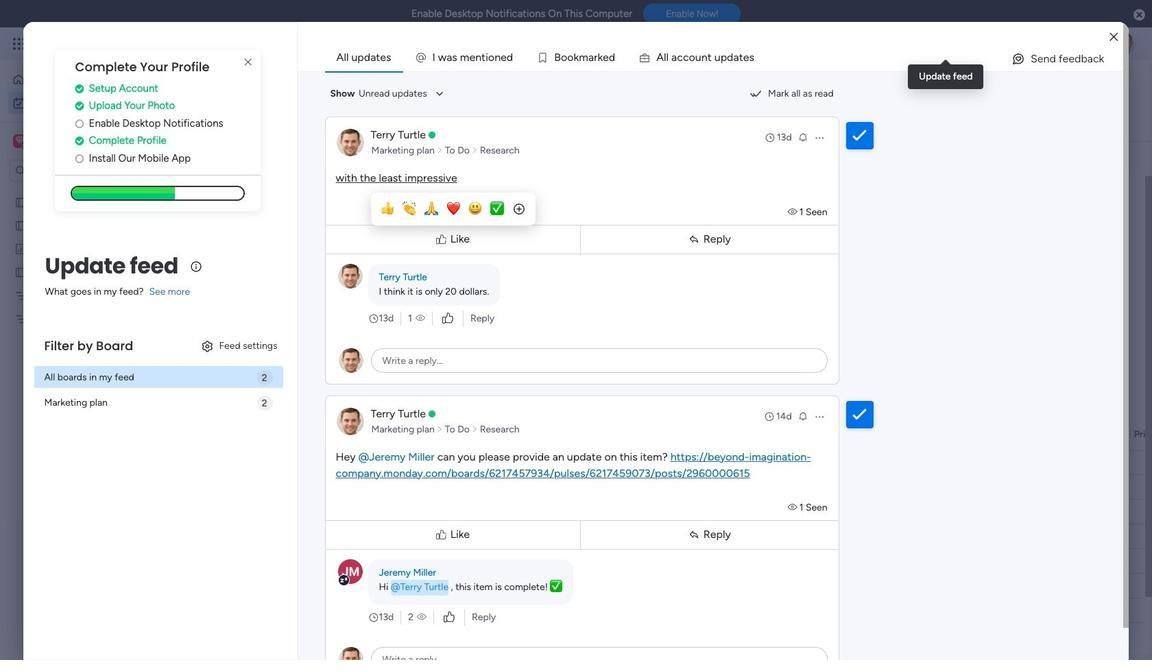 Task type: vqa. For each thing, say whether or not it's contained in the screenshot.
2nd slider arrow icon from the right
yes



Task type: locate. For each thing, give the bounding box(es) containing it.
0 horizontal spatial tab
[[202, 119, 252, 141]]

slider arrow image
[[437, 423, 443, 437], [472, 423, 478, 437]]

0 vertical spatial public board image
[[14, 219, 27, 232]]

public board image
[[14, 219, 27, 232], [14, 266, 27, 279]]

public board image up the public dashboard image
[[14, 219, 27, 232]]

2 workspace image from the left
[[15, 134, 25, 149]]

check circle image
[[75, 84, 84, 94], [75, 101, 84, 111]]

v2 like image
[[443, 311, 454, 326], [444, 610, 455, 625]]

workspace image
[[13, 134, 27, 149], [15, 134, 25, 149]]

0 vertical spatial circle o image
[[75, 119, 84, 129]]

1 horizontal spatial v2 seen image
[[788, 502, 800, 514]]

1 horizontal spatial slider arrow image
[[472, 423, 478, 437]]

option
[[8, 69, 167, 91], [8, 92, 167, 114], [0, 190, 175, 192]]

select product image
[[12, 37, 26, 51]]

help image
[[1064, 37, 1077, 51]]

0 horizontal spatial slider arrow image
[[437, 423, 443, 437]]

reminder image
[[798, 131, 809, 142]]

1 horizontal spatial v2 seen image
[[788, 206, 800, 218]]

list box
[[0, 188, 175, 516]]

slider arrow image
[[437, 144, 443, 157], [472, 144, 478, 157]]

1 horizontal spatial slider arrow image
[[472, 144, 478, 157]]

circle o image up check circle image
[[75, 119, 84, 129]]

1 vertical spatial v2 seen image
[[417, 611, 427, 625]]

1 vertical spatial option
[[8, 92, 167, 114]]

None search field
[[266, 148, 395, 169]]

column header
[[687, 423, 831, 447]]

0 horizontal spatial slider arrow image
[[437, 144, 443, 157]]

0 vertical spatial v2 seen image
[[788, 206, 800, 218]]

circle o image
[[75, 119, 84, 129], [75, 154, 84, 164]]

public dashboard image
[[14, 242, 27, 255]]

1 vertical spatial v2 seen image
[[416, 312, 425, 326]]

2 circle o image from the top
[[75, 154, 84, 164]]

public board image down the public dashboard image
[[14, 266, 27, 279]]

0 vertical spatial option
[[8, 69, 167, 91]]

1 vertical spatial tab
[[202, 119, 252, 141]]

1 workspace image from the left
[[13, 134, 27, 149]]

1 vertical spatial public board image
[[14, 266, 27, 279]]

0 horizontal spatial v2 seen image
[[416, 312, 425, 326]]

dapulse x slim image
[[240, 54, 256, 71]]

1 vertical spatial circle o image
[[75, 154, 84, 164]]

Filter dashboard by text search field
[[266, 148, 395, 169]]

2 vertical spatial option
[[0, 190, 175, 192]]

v2 seen image
[[788, 206, 800, 218], [416, 312, 425, 326]]

1 vertical spatial check circle image
[[75, 101, 84, 111]]

workspace selection element
[[13, 133, 115, 151]]

1 check circle image from the top
[[75, 84, 84, 94]]

options image
[[814, 132, 825, 143]]

1 vertical spatial v2 like image
[[444, 610, 455, 625]]

1 slider arrow image from the left
[[437, 423, 443, 437]]

circle o image down check circle image
[[75, 154, 84, 164]]

v2 seen image
[[788, 502, 800, 514], [417, 611, 427, 625]]

1 horizontal spatial tab
[[325, 44, 403, 71]]

tab
[[325, 44, 403, 71], [202, 119, 252, 141]]

2 slider arrow image from the left
[[472, 423, 478, 437]]

2 public board image from the top
[[14, 266, 27, 279]]

public board image
[[14, 196, 27, 209]]

search image
[[379, 153, 390, 164]]

tab list
[[325, 44, 1124, 71]]

0 vertical spatial check circle image
[[75, 84, 84, 94]]



Task type: describe. For each thing, give the bounding box(es) containing it.
1 public board image from the top
[[14, 219, 27, 232]]

0 vertical spatial v2 like image
[[443, 311, 454, 326]]

give feedback image
[[1012, 52, 1026, 66]]

terry turtle image
[[1114, 33, 1136, 55]]

check circle image
[[75, 136, 84, 146]]

close image
[[1111, 32, 1119, 42]]

0 horizontal spatial v2 seen image
[[417, 611, 427, 625]]

see plans image
[[228, 36, 240, 51]]

1 circle o image from the top
[[75, 119, 84, 129]]

2 check circle image from the top
[[75, 101, 84, 111]]

0 vertical spatial v2 seen image
[[788, 502, 800, 514]]

dapulse close image
[[1134, 8, 1146, 22]]

1 slider arrow image from the left
[[437, 144, 443, 157]]

Search in workspace field
[[29, 163, 115, 179]]

search everything image
[[1033, 37, 1047, 51]]

0 vertical spatial tab
[[325, 44, 403, 71]]

2 slider arrow image from the left
[[472, 144, 478, 157]]



